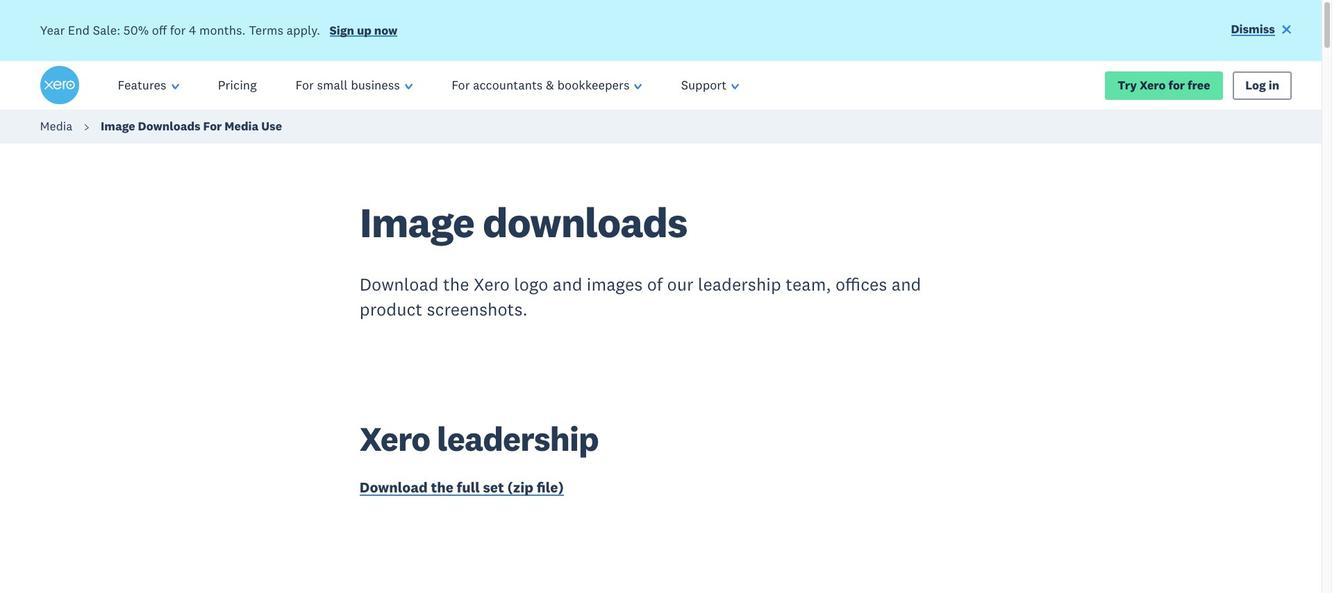 Task type: vqa. For each thing, say whether or not it's contained in the screenshot.
accountants & bookkeepers
no



Task type: describe. For each thing, give the bounding box(es) containing it.
2 and from the left
[[892, 274, 921, 296]]

log in link
[[1233, 71, 1292, 100]]

pricing link
[[199, 61, 276, 110]]

for for for small business
[[296, 77, 314, 93]]

try
[[1118, 77, 1137, 93]]

now
[[374, 23, 397, 38]]

leadership inside download the xero logo and images of our leadership team, offices and product screenshots.
[[698, 274, 781, 296]]

xero inside download the xero logo and images of our leadership team, offices and product screenshots.
[[474, 274, 510, 296]]

end
[[68, 22, 90, 38]]

features
[[118, 77, 166, 93]]

full
[[457, 479, 480, 498]]

image downloads for media use link
[[101, 119, 282, 134]]

team,
[[786, 274, 831, 296]]

year
[[40, 22, 65, 38]]

business
[[351, 77, 400, 93]]

images
[[587, 274, 643, 296]]

1 media from the left
[[40, 119, 73, 134]]

log in
[[1245, 77, 1279, 93]]

support button
[[662, 61, 759, 110]]

image
[[101, 119, 135, 134]]

months.
[[199, 22, 246, 38]]

50%
[[124, 22, 149, 38]]

2 media from the left
[[225, 119, 259, 134]]

download for download the xero logo and images of our leadership team, offices and product screenshots.
[[360, 274, 439, 296]]

media link
[[40, 119, 73, 134]]

download the full set (zip file) link
[[360, 479, 564, 501]]

sign up now
[[330, 23, 397, 38]]

for accountants & bookkeepers button
[[432, 61, 662, 110]]

xero leadership
[[360, 418, 598, 461]]

image downloads for media use
[[101, 119, 282, 134]]

for small business button
[[276, 61, 432, 110]]

pricing
[[218, 77, 257, 93]]

downloads
[[483, 197, 687, 249]]

in
[[1269, 77, 1279, 93]]

year end sale: 50% off for 4 months. terms apply.
[[40, 22, 320, 38]]

logo
[[514, 274, 548, 296]]

0 horizontal spatial xero
[[360, 418, 430, 461]]

set
[[483, 479, 504, 498]]

dismiss
[[1231, 22, 1275, 37]]

for inside the breadcrumbs "element"
[[203, 119, 222, 134]]

(zip
[[507, 479, 533, 498]]

file)
[[537, 479, 564, 498]]

the for xero
[[443, 274, 469, 296]]

1 horizontal spatial for
[[1168, 77, 1185, 93]]

xero homepage image
[[40, 66, 79, 105]]

terms
[[249, 22, 283, 38]]

0 horizontal spatial leadership
[[437, 418, 598, 461]]

0 horizontal spatial for
[[170, 22, 186, 38]]

free
[[1188, 77, 1210, 93]]

try xero for free link
[[1105, 71, 1223, 100]]



Task type: locate. For each thing, give the bounding box(es) containing it.
1 horizontal spatial xero
[[474, 274, 510, 296]]

screenshots.
[[427, 299, 528, 321]]

0 vertical spatial download
[[360, 274, 439, 296]]

up
[[357, 23, 371, 38]]

1 horizontal spatial media
[[225, 119, 259, 134]]

sale:
[[93, 22, 120, 38]]

use
[[261, 119, 282, 134]]

leadership up (zip
[[437, 418, 598, 461]]

0 horizontal spatial media
[[40, 119, 73, 134]]

1 horizontal spatial leadership
[[698, 274, 781, 296]]

1 vertical spatial xero
[[474, 274, 510, 296]]

the up screenshots.
[[443, 274, 469, 296]]

download
[[360, 274, 439, 296], [360, 479, 428, 498]]

&
[[546, 77, 554, 93]]

for small business
[[296, 77, 400, 93]]

downloads
[[138, 119, 201, 134]]

2 horizontal spatial xero
[[1140, 77, 1166, 93]]

sign up now link
[[330, 23, 397, 41]]

bookkeepers
[[557, 77, 630, 93]]

​​image
[[360, 197, 474, 249]]

​​image downloads
[[360, 197, 687, 249]]

for
[[296, 77, 314, 93], [452, 77, 470, 93], [203, 119, 222, 134]]

sign
[[330, 23, 354, 38]]

media left use
[[225, 119, 259, 134]]

for right downloads
[[203, 119, 222, 134]]

download the xero logo and images of our leadership team, offices and product screenshots.
[[360, 274, 921, 321]]

for for for accountants & bookkeepers
[[452, 77, 470, 93]]

media
[[40, 119, 73, 134], [225, 119, 259, 134]]

download the full set (zip file)
[[360, 479, 564, 498]]

small
[[317, 77, 348, 93]]

log
[[1245, 77, 1266, 93]]

our
[[667, 274, 693, 296]]

and right offices
[[892, 274, 921, 296]]

support
[[681, 77, 727, 93]]

the for full
[[431, 479, 453, 498]]

2 horizontal spatial for
[[452, 77, 470, 93]]

for
[[170, 22, 186, 38], [1168, 77, 1185, 93]]

breadcrumbs element
[[0, 110, 1332, 144]]

download for download the full set (zip file)
[[360, 479, 428, 498]]

download inside download the xero logo and images of our leadership team, offices and product screenshots.
[[360, 274, 439, 296]]

and right logo
[[553, 274, 582, 296]]

1 vertical spatial download
[[360, 479, 428, 498]]

1 horizontal spatial for
[[296, 77, 314, 93]]

the inside download the xero logo and images of our leadership team, offices and product screenshots.
[[443, 274, 469, 296]]

2 vertical spatial xero
[[360, 418, 430, 461]]

0 vertical spatial leadership
[[698, 274, 781, 296]]

2 download from the top
[[360, 479, 428, 498]]

0 horizontal spatial for
[[203, 119, 222, 134]]

0 vertical spatial for
[[170, 22, 186, 38]]

0 vertical spatial xero
[[1140, 77, 1166, 93]]

1 horizontal spatial and
[[892, 274, 921, 296]]

for accountants & bookkeepers
[[452, 77, 630, 93]]

for left accountants
[[452, 77, 470, 93]]

1 and from the left
[[553, 274, 582, 296]]

and
[[553, 274, 582, 296], [892, 274, 921, 296]]

for left free
[[1168, 77, 1185, 93]]

for left the small
[[296, 77, 314, 93]]

dismiss button
[[1231, 21, 1292, 40]]

try xero for free
[[1118, 77, 1210, 93]]

media down "xero homepage" image
[[40, 119, 73, 134]]

accountants
[[473, 77, 543, 93]]

4
[[189, 22, 196, 38]]

of
[[647, 274, 663, 296]]

the
[[443, 274, 469, 296], [431, 479, 453, 498]]

features button
[[98, 61, 199, 110]]

the left full
[[431, 479, 453, 498]]

1 vertical spatial leadership
[[437, 418, 598, 461]]

offices
[[835, 274, 887, 296]]

xero
[[1140, 77, 1166, 93], [474, 274, 510, 296], [360, 418, 430, 461]]

0 horizontal spatial and
[[553, 274, 582, 296]]

apply.
[[286, 22, 320, 38]]

leadership
[[698, 274, 781, 296], [437, 418, 598, 461]]

1 download from the top
[[360, 274, 439, 296]]

leadership right our on the top right of page
[[698, 274, 781, 296]]

off
[[152, 22, 167, 38]]

1 vertical spatial for
[[1168, 77, 1185, 93]]

for left 4
[[170, 22, 186, 38]]

0 vertical spatial the
[[443, 274, 469, 296]]

product
[[360, 299, 422, 321]]

1 vertical spatial the
[[431, 479, 453, 498]]



